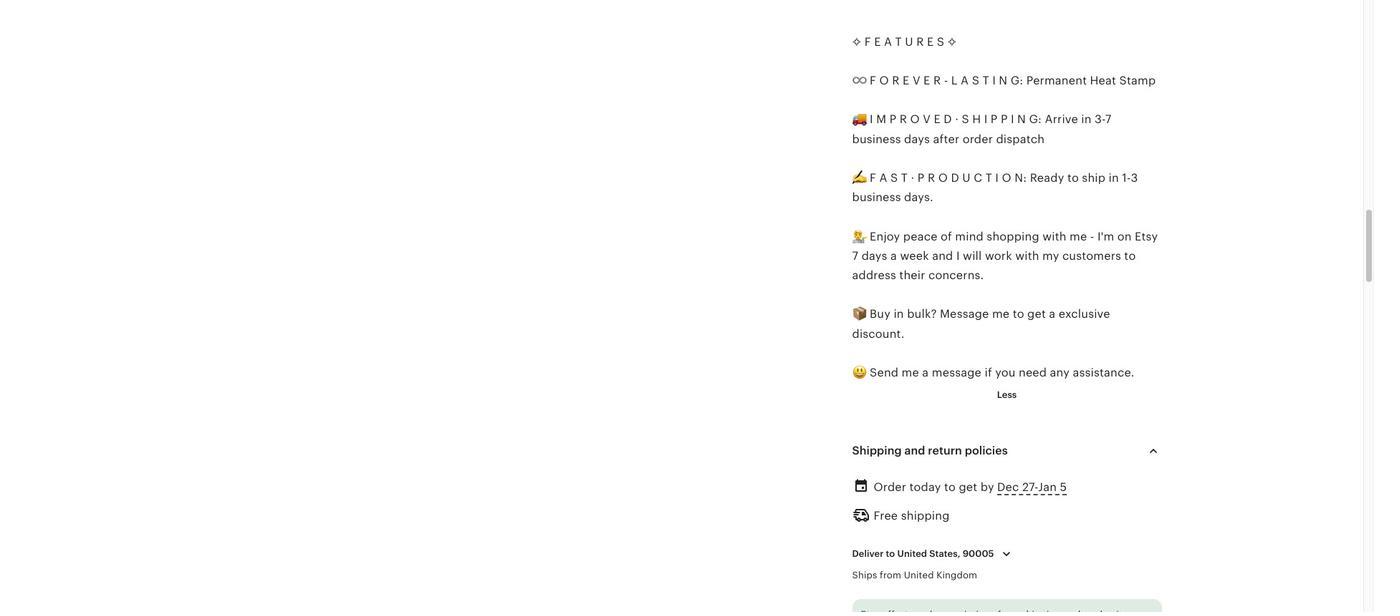 Task type: locate. For each thing, give the bounding box(es) containing it.
united inside dropdown button
[[898, 549, 927, 559]]

shopping
[[987, 230, 1040, 243]]

0 vertical spatial days
[[905, 132, 930, 146]]

✧ up l at the right top of the page
[[948, 35, 957, 49]]

- for i'm
[[1091, 230, 1095, 243]]

0 horizontal spatial in
[[894, 308, 904, 321]]

n up dispatch
[[1018, 113, 1026, 126]]

enjoy
[[870, 230, 900, 243]]

shipping
[[901, 510, 950, 524]]

0 horizontal spatial ✧
[[853, 35, 862, 49]]

0 horizontal spatial v
[[913, 74, 921, 87]]

0 vertical spatial n
[[999, 74, 1008, 87]]

0 horizontal spatial ·
[[911, 171, 915, 185]]

0 vertical spatial d
[[944, 113, 952, 126]]

1 horizontal spatial -
[[1091, 230, 1095, 243]]

i right c
[[996, 171, 999, 185]]

discount.
[[853, 327, 905, 341]]

· left h
[[955, 113, 959, 126]]

0 horizontal spatial and
[[905, 445, 926, 458]]

shipping
[[853, 445, 902, 458]]

any
[[1050, 366, 1070, 380]]

g:
[[1011, 74, 1024, 87], [1030, 113, 1042, 126]]

in inside ✍️ f a s t · p r o d u c t i o n: ready to ship in 1-3 business days.
[[1109, 171, 1119, 185]]

o left c
[[939, 171, 948, 185]]

days inside "🚚 i m p r o v e d · s h i p p i n g: arrive in 3-7 business days after order dispatch"
[[905, 132, 930, 146]]

g: left permanent
[[1011, 74, 1024, 87]]

0 vertical spatial with
[[1043, 230, 1067, 243]]

a left exclusive
[[1050, 308, 1056, 321]]

and left return
[[905, 445, 926, 458]]

0 horizontal spatial me
[[902, 366, 920, 380]]

p up dispatch
[[1001, 113, 1008, 126]]

in inside 📦 buy in bulk? message me to get a exclusive discount.
[[894, 308, 904, 321]]

concerns.
[[929, 269, 984, 282]]

· up days.
[[911, 171, 915, 185]]

✧ up ♾️ on the top right of the page
[[853, 35, 862, 49]]

to up from
[[886, 549, 895, 559]]

me up customers
[[1070, 230, 1088, 243]]

1 horizontal spatial ·
[[955, 113, 959, 126]]

d left c
[[951, 171, 960, 185]]

0 vertical spatial and
[[933, 249, 954, 263]]

1 vertical spatial u
[[963, 171, 971, 185]]

united up ships from united kingdom
[[898, 549, 927, 559]]

0 horizontal spatial 7
[[853, 249, 859, 263]]

2 business from the top
[[853, 191, 901, 204]]

exclusive
[[1059, 308, 1111, 321]]

with
[[1043, 230, 1067, 243], [1016, 249, 1040, 263]]

f right ♾️ on the top right of the page
[[870, 74, 877, 87]]

f up ♾️ on the top right of the page
[[865, 35, 871, 49]]

-
[[944, 74, 948, 87], [1091, 230, 1095, 243]]

if
[[985, 366, 992, 380]]

p inside ✍️ f a s t · p r o d u c t i o n: ready to ship in 1-3 business days.
[[918, 171, 925, 185]]

1 horizontal spatial 7
[[1106, 113, 1112, 126]]

1 horizontal spatial a
[[923, 366, 929, 380]]

0 vertical spatial f
[[865, 35, 871, 49]]

united for to
[[898, 549, 927, 559]]

7
[[1106, 113, 1112, 126], [853, 249, 859, 263]]

get
[[1028, 308, 1046, 321], [959, 481, 978, 495]]

i inside 💁 enjoy peace of mind shopping with me - i'm on etsy 7 days a week and i will work with my customers to address their concerns.
[[957, 249, 960, 263]]

· inside ✍️ f a s t · p r o d u c t i o n: ready to ship in 1-3 business days.
[[911, 171, 915, 185]]

n:
[[1015, 171, 1027, 185]]

1 horizontal spatial and
[[933, 249, 954, 263]]

2 vertical spatial f
[[870, 171, 877, 185]]

2 vertical spatial in
[[894, 308, 904, 321]]

0 vertical spatial 7
[[1106, 113, 1112, 126]]

m
[[877, 113, 887, 126]]

1 vertical spatial 7
[[853, 249, 859, 263]]

1 vertical spatial -
[[1091, 230, 1095, 243]]

0 vertical spatial a
[[891, 249, 897, 263]]

1 vertical spatial d
[[951, 171, 960, 185]]

shipping and return policies
[[853, 445, 1008, 458]]

with left my
[[1016, 249, 1040, 263]]

a left week at the right of page
[[891, 249, 897, 263]]

0 vertical spatial g:
[[1011, 74, 1024, 87]]

of
[[941, 230, 952, 243]]

in left 1-
[[1109, 171, 1119, 185]]

g: up dispatch
[[1030, 113, 1042, 126]]

0 vertical spatial business
[[853, 132, 901, 146]]

return
[[928, 445, 962, 458]]

n
[[999, 74, 1008, 87], [1018, 113, 1026, 126]]

1 vertical spatial g:
[[1030, 113, 1042, 126]]

united
[[898, 549, 927, 559], [904, 570, 934, 581]]

c
[[974, 171, 983, 185]]

in right buy
[[894, 308, 904, 321]]

get left by
[[959, 481, 978, 495]]

a
[[891, 249, 897, 263], [1050, 308, 1056, 321], [923, 366, 929, 380]]

free
[[874, 510, 898, 524]]

d up after
[[944, 113, 952, 126]]

in
[[1082, 113, 1092, 126], [1109, 171, 1119, 185], [894, 308, 904, 321]]

less button
[[987, 383, 1028, 409]]

1 horizontal spatial me
[[993, 308, 1010, 321]]

2 vertical spatial a
[[880, 171, 888, 185]]

s inside ✍️ f a s t · p r o d u c t i o n: ready to ship in 1-3 business days.
[[891, 171, 898, 185]]

v
[[913, 74, 921, 87], [923, 113, 931, 126]]

0 vertical spatial -
[[944, 74, 948, 87]]

1 vertical spatial and
[[905, 445, 926, 458]]

o
[[880, 74, 889, 87], [911, 113, 920, 126], [939, 171, 948, 185], [1002, 171, 1012, 185]]

7 inside 💁 enjoy peace of mind shopping with me - i'm on etsy 7 days a week and i will work with my customers to address their concerns.
[[853, 249, 859, 263]]

1 vertical spatial ·
[[911, 171, 915, 185]]

5
[[1060, 481, 1067, 495]]

1 horizontal spatial v
[[923, 113, 931, 126]]

u
[[905, 35, 914, 49], [963, 171, 971, 185]]

o inside "🚚 i m p r o v e d · s h i p p i n g: arrive in 3-7 business days after order dispatch"
[[911, 113, 920, 126]]

need
[[1019, 366, 1047, 380]]

0 vertical spatial in
[[1082, 113, 1092, 126]]

my
[[1043, 249, 1060, 263]]

1-
[[1123, 171, 1131, 185]]

and down of
[[933, 249, 954, 263]]

1 vertical spatial with
[[1016, 249, 1040, 263]]

f for ✧
[[865, 35, 871, 49]]

1 horizontal spatial n
[[1018, 113, 1026, 126]]

d
[[944, 113, 952, 126], [951, 171, 960, 185]]

p up days.
[[918, 171, 925, 185]]

r inside ✍️ f a s t · p r o d u c t i o n: ready to ship in 1-3 business days.
[[928, 171, 936, 185]]

1 horizontal spatial in
[[1082, 113, 1092, 126]]

1 vertical spatial me
[[993, 308, 1010, 321]]

0 horizontal spatial a
[[891, 249, 897, 263]]

0 horizontal spatial days
[[862, 249, 888, 263]]

1 vertical spatial a
[[1050, 308, 1056, 321]]

1 vertical spatial united
[[904, 570, 934, 581]]

i left m
[[870, 113, 874, 126]]

·
[[955, 113, 959, 126], [911, 171, 915, 185]]

0 vertical spatial u
[[905, 35, 914, 49]]

states,
[[930, 549, 961, 559]]

i'm
[[1098, 230, 1115, 243]]

f right ✍️
[[870, 171, 877, 185]]

✧ f e a t u r e s ✧
[[853, 35, 957, 49]]

0 horizontal spatial -
[[944, 74, 948, 87]]

a
[[884, 35, 892, 49], [961, 74, 969, 87], [880, 171, 888, 185]]

me
[[1070, 230, 1088, 243], [993, 308, 1010, 321], [902, 366, 920, 380]]

7 inside "🚚 i m p r o v e d · s h i p p i n g: arrive in 3-7 business days after order dispatch"
[[1106, 113, 1112, 126]]

1 vertical spatial business
[[853, 191, 901, 204]]

a inside 💁 enjoy peace of mind shopping with me - i'm on etsy 7 days a week and i will work with my customers to address their concerns.
[[891, 249, 897, 263]]

in for 3-
[[1082, 113, 1092, 126]]

1 vertical spatial v
[[923, 113, 931, 126]]

ships
[[853, 570, 878, 581]]

united down deliver to united states, 90005
[[904, 570, 934, 581]]

💁 enjoy peace of mind shopping with me - i'm on etsy 7 days a week and i will work with my customers to address their concerns.
[[853, 230, 1158, 282]]

1 vertical spatial n
[[1018, 113, 1026, 126]]

0 vertical spatial a
[[884, 35, 892, 49]]

i left will
[[957, 249, 960, 263]]

2 horizontal spatial me
[[1070, 230, 1088, 243]]

o right m
[[911, 113, 920, 126]]

1 vertical spatial a
[[961, 74, 969, 87]]

1 horizontal spatial days
[[905, 132, 930, 146]]

✧
[[853, 35, 862, 49], [948, 35, 957, 49]]

0 vertical spatial united
[[898, 549, 927, 559]]

1 horizontal spatial ✧
[[948, 35, 957, 49]]

work
[[985, 249, 1013, 263]]

- left i'm
[[1091, 230, 1095, 243]]

a inside ✍️ f a s t · p r o d u c t i o n: ready to ship in 1-3 business days.
[[880, 171, 888, 185]]

business inside ✍️ f a s t · p r o d u c t i o n: ready to ship in 1-3 business days.
[[853, 191, 901, 204]]

7 down heat
[[1106, 113, 1112, 126]]

f inside ✍️ f a s t · p r o d u c t i o n: ready to ship in 1-3 business days.
[[870, 171, 877, 185]]

2 horizontal spatial a
[[1050, 308, 1056, 321]]

s
[[937, 35, 945, 49], [972, 74, 980, 87], [962, 113, 970, 126], [891, 171, 898, 185]]

0 vertical spatial get
[[1028, 308, 1046, 321]]

1 horizontal spatial get
[[1028, 308, 1046, 321]]

to down on
[[1125, 249, 1136, 263]]

- inside 💁 enjoy peace of mind shopping with me - i'm on etsy 7 days a week and i will work with my customers to address their concerns.
[[1091, 230, 1095, 243]]

u inside ✍️ f a s t · p r o d u c t i o n: ready to ship in 1-3 business days.
[[963, 171, 971, 185]]

buy
[[870, 308, 891, 321]]

deliver to united states, 90005 button
[[842, 539, 1027, 570]]

2 vertical spatial a
[[923, 366, 929, 380]]

me right message
[[993, 308, 1010, 321]]

days
[[905, 132, 930, 146], [862, 249, 888, 263]]

united for from
[[904, 570, 934, 581]]

business down m
[[853, 132, 901, 146]]

dec
[[998, 481, 1020, 495]]

1 horizontal spatial u
[[963, 171, 971, 185]]

p right m
[[890, 113, 897, 126]]

with up my
[[1043, 230, 1067, 243]]

you
[[996, 366, 1016, 380]]

💁
[[853, 230, 867, 243]]

to right message
[[1013, 308, 1025, 321]]

v right m
[[923, 113, 931, 126]]

business down ✍️
[[853, 191, 901, 204]]

2 horizontal spatial in
[[1109, 171, 1119, 185]]

n right l at the right top of the page
[[999, 74, 1008, 87]]

l
[[952, 74, 958, 87]]

1 vertical spatial days
[[862, 249, 888, 263]]

f for ♾️
[[870, 74, 877, 87]]

a inside 📦 buy in bulk? message me to get a exclusive discount.
[[1050, 308, 1056, 321]]

1 vertical spatial in
[[1109, 171, 1119, 185]]

0 vertical spatial v
[[913, 74, 921, 87]]

1 business from the top
[[853, 132, 901, 146]]

me right send
[[902, 366, 920, 380]]

send
[[870, 366, 899, 380]]

business inside "🚚 i m p r o v e d · s h i p p i n g: arrive in 3-7 business days after order dispatch"
[[853, 132, 901, 146]]

i
[[993, 74, 996, 87], [870, 113, 874, 126], [985, 113, 988, 126], [1011, 113, 1015, 126], [996, 171, 999, 185], [957, 249, 960, 263]]

v left l at the right top of the page
[[913, 74, 921, 87]]

e
[[875, 35, 881, 49], [927, 35, 934, 49], [903, 74, 910, 87], [924, 74, 931, 87], [934, 113, 941, 126]]

mind
[[956, 230, 984, 243]]

1 vertical spatial f
[[870, 74, 877, 87]]

0 horizontal spatial with
[[1016, 249, 1040, 263]]

p right h
[[991, 113, 998, 126]]

days up address
[[862, 249, 888, 263]]

to inside ✍️ f a s t · p r o d u c t i o n: ready to ship in 1-3 business days.
[[1068, 171, 1079, 185]]

t
[[896, 35, 902, 49], [983, 74, 990, 87], [902, 171, 908, 185], [986, 171, 993, 185]]

📦
[[853, 308, 867, 321]]

1 horizontal spatial g:
[[1030, 113, 1042, 126]]

to left ship
[[1068, 171, 1079, 185]]

a left message
[[923, 366, 929, 380]]

0 vertical spatial me
[[1070, 230, 1088, 243]]

on
[[1118, 230, 1132, 243]]

0 vertical spatial ·
[[955, 113, 959, 126]]

in left 3-
[[1082, 113, 1092, 126]]

7 down 💁
[[853, 249, 859, 263]]

3-
[[1095, 113, 1106, 126]]

will
[[963, 249, 982, 263]]

0 horizontal spatial get
[[959, 481, 978, 495]]

days left after
[[905, 132, 930, 146]]

order today to get by dec 27-jan 5
[[874, 481, 1067, 495]]

p
[[890, 113, 897, 126], [991, 113, 998, 126], [1001, 113, 1008, 126], [918, 171, 925, 185]]

get left exclusive
[[1028, 308, 1046, 321]]

- left l at the right top of the page
[[944, 74, 948, 87]]

in inside "🚚 i m p r o v e d · s h i p p i n g: arrive in 3-7 business days after order dispatch"
[[1082, 113, 1092, 126]]

message
[[932, 366, 982, 380]]

r
[[917, 35, 924, 49], [892, 74, 900, 87], [934, 74, 941, 87], [900, 113, 907, 126], [928, 171, 936, 185]]

and inside 💁 enjoy peace of mind shopping with me - i'm on etsy 7 days a week and i will work with my customers to address their concerns.
[[933, 249, 954, 263]]



Task type: describe. For each thing, give the bounding box(es) containing it.
me inside 💁 enjoy peace of mind shopping with me - i'm on etsy 7 days a week and i will work with my customers to address their concerns.
[[1070, 230, 1088, 243]]

s inside "🚚 i m p r o v e d · s h i p p i n g: arrive in 3-7 business days after order dispatch"
[[962, 113, 970, 126]]

♾️ f o r e v e r - l a s t i n g: permanent heat stamp
[[853, 74, 1156, 87]]

i right h
[[985, 113, 988, 126]]

to inside 📦 buy in bulk? message me to get a exclusive discount.
[[1013, 308, 1025, 321]]

o left n: on the top right
[[1002, 171, 1012, 185]]

etsy
[[1135, 230, 1158, 243]]

o right ♾️ on the top right of the page
[[880, 74, 889, 87]]

😃
[[853, 366, 867, 380]]

heat
[[1091, 74, 1117, 87]]

customers
[[1063, 249, 1122, 263]]

to right today
[[945, 481, 956, 495]]

ready
[[1030, 171, 1065, 185]]

2 ✧ from the left
[[948, 35, 957, 49]]

bulk?
[[907, 308, 937, 321]]

week
[[900, 249, 929, 263]]

business for a
[[853, 191, 901, 204]]

1 vertical spatial get
[[959, 481, 978, 495]]

f for ✍️
[[870, 171, 877, 185]]

by
[[981, 481, 995, 495]]

jan
[[1039, 481, 1057, 495]]

permanent
[[1027, 74, 1087, 87]]

🚚
[[853, 113, 867, 126]]

✍️ f a s t · p r o d u c t i o n: ready to ship in 1-3 business days.
[[853, 171, 1138, 204]]

e inside "🚚 i m p r o v e d · s h i p p i n g: arrive in 3-7 business days after order dispatch"
[[934, 113, 941, 126]]

1 horizontal spatial with
[[1043, 230, 1067, 243]]

0 horizontal spatial n
[[999, 74, 1008, 87]]

dispatch
[[997, 132, 1045, 146]]

arrive
[[1045, 113, 1079, 126]]

get inside 📦 buy in bulk? message me to get a exclusive discount.
[[1028, 308, 1046, 321]]

· inside "🚚 i m p r o v e d · s h i p p i n g: arrive in 3-7 business days after order dispatch"
[[955, 113, 959, 126]]

free shipping
[[874, 510, 950, 524]]

assistance.
[[1073, 366, 1135, 380]]

days.
[[905, 191, 934, 204]]

2 vertical spatial me
[[902, 366, 920, 380]]

me inside 📦 buy in bulk? message me to get a exclusive discount.
[[993, 308, 1010, 321]]

♾️
[[853, 74, 867, 87]]

shipping and return policies button
[[840, 435, 1175, 469]]

order
[[874, 481, 907, 495]]

in for 1-
[[1109, 171, 1119, 185]]

d inside "🚚 i m p r o v e d · s h i p p i n g: arrive in 3-7 business days after order dispatch"
[[944, 113, 952, 126]]

i up dispatch
[[1011, 113, 1015, 126]]

address
[[853, 269, 897, 282]]

90005
[[963, 549, 994, 559]]

to inside dropdown button
[[886, 549, 895, 559]]

dec 27-jan 5 button
[[998, 478, 1067, 498]]

today
[[910, 481, 941, 495]]

to inside 💁 enjoy peace of mind shopping with me - i'm on etsy 7 days a week and i will work with my customers to address their concerns.
[[1125, 249, 1136, 263]]

r inside "🚚 i m p r o v e d · s h i p p i n g: arrive in 3-7 business days after order dispatch"
[[900, 113, 907, 126]]

📦 buy in bulk? message me to get a exclusive discount.
[[853, 308, 1111, 341]]

n inside "🚚 i m p r o v e d · s h i p p i n g: arrive in 3-7 business days after order dispatch"
[[1018, 113, 1026, 126]]

less
[[997, 390, 1017, 401]]

ships from united kingdom
[[853, 570, 978, 581]]

g: inside "🚚 i m p r o v e d · s h i p p i n g: arrive in 3-7 business days after order dispatch"
[[1030, 113, 1042, 126]]

order
[[963, 132, 993, 146]]

stamp
[[1120, 74, 1156, 87]]

days inside 💁 enjoy peace of mind shopping with me - i'm on etsy 7 days a week and i will work with my customers to address their concerns.
[[862, 249, 888, 263]]

policies
[[965, 445, 1008, 458]]

🚚 i m p r o v e d · s h i p p i n g: arrive in 3-7 business days after order dispatch
[[853, 113, 1112, 146]]

h
[[973, 113, 981, 126]]

3
[[1131, 171, 1138, 185]]

and inside dropdown button
[[905, 445, 926, 458]]

deliver to united states, 90005
[[853, 549, 994, 559]]

1 ✧ from the left
[[853, 35, 862, 49]]

after
[[933, 132, 960, 146]]

their
[[900, 269, 926, 282]]

27-
[[1023, 481, 1039, 495]]

i right l at the right top of the page
[[993, 74, 996, 87]]

😃 send me a message if you need any assistance.
[[853, 366, 1135, 380]]

- for l
[[944, 74, 948, 87]]

kingdom
[[937, 570, 978, 581]]

peace
[[904, 230, 938, 243]]

0 horizontal spatial u
[[905, 35, 914, 49]]

d inside ✍️ f a s t · p r o d u c t i o n: ready to ship in 1-3 business days.
[[951, 171, 960, 185]]

business for m
[[853, 132, 901, 146]]

deliver
[[853, 549, 884, 559]]

0 horizontal spatial g:
[[1011, 74, 1024, 87]]

from
[[880, 570, 902, 581]]

i inside ✍️ f a s t · p r o d u c t i o n: ready to ship in 1-3 business days.
[[996, 171, 999, 185]]

v inside "🚚 i m p r o v e d · s h i p p i n g: arrive in 3-7 business days after order dispatch"
[[923, 113, 931, 126]]

ship
[[1082, 171, 1106, 185]]

message
[[940, 308, 989, 321]]

✍️
[[853, 171, 867, 185]]



Task type: vqa. For each thing, say whether or not it's contained in the screenshot.
· in 🚚 I M P R O V E D · S H I P P I N G: Arrive in 3-7 business days after order dispatch
yes



